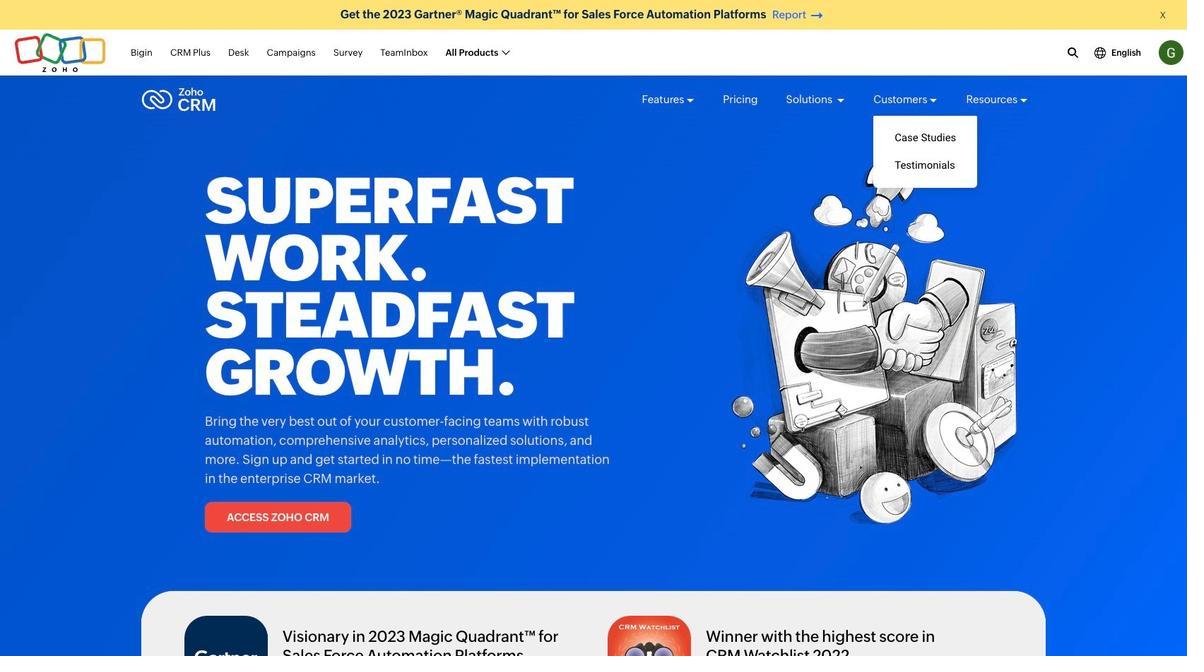 Task type: vqa. For each thing, say whether or not it's contained in the screenshot.
Zoho crm Logo
yes



Task type: describe. For each thing, give the bounding box(es) containing it.
gary orlando image
[[1159, 40, 1184, 65]]

zoho crm logo image
[[141, 84, 216, 115]]

crm home banner image
[[700, 138, 1021, 543]]



